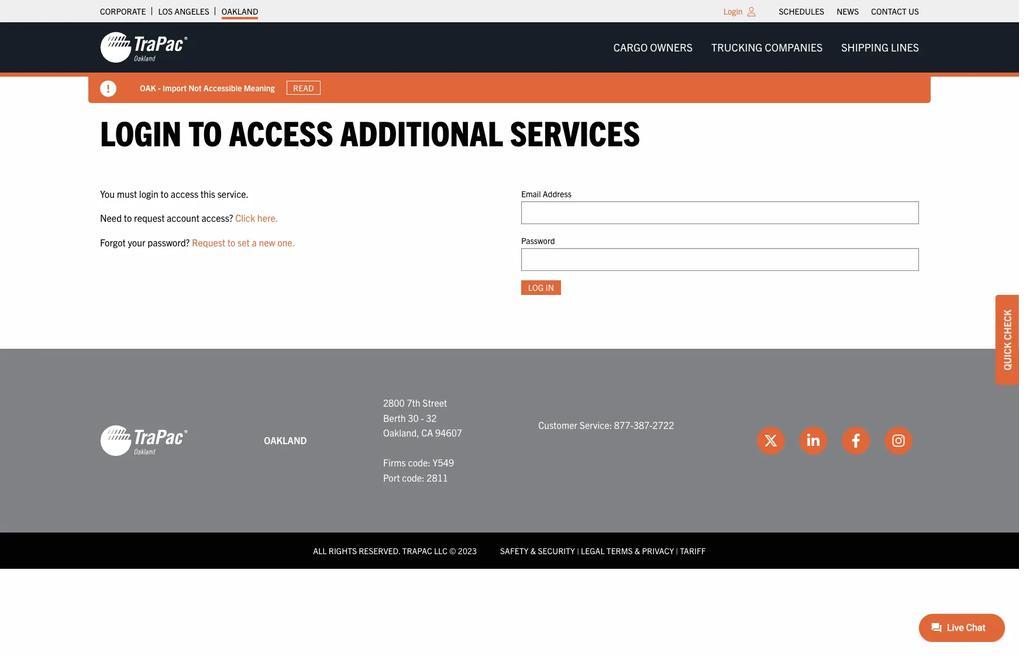 Task type: describe. For each thing, give the bounding box(es) containing it.
footer containing 2800 7th street
[[0, 349, 1020, 569]]

forgot
[[100, 236, 126, 248]]

y549
[[433, 457, 454, 469]]

login
[[139, 188, 159, 199]]

94607
[[436, 427, 463, 439]]

1 oakland image from the top
[[100, 31, 188, 64]]

tariff
[[681, 545, 707, 556]]

click
[[235, 212, 255, 224]]

tariff link
[[681, 545, 707, 556]]

los angeles
[[158, 6, 210, 16]]

angeles
[[175, 6, 210, 16]]

must
[[117, 188, 137, 199]]

security
[[538, 545, 576, 556]]

0 vertical spatial code:
[[408, 457, 431, 469]]

news
[[837, 6, 860, 16]]

Email Address text field
[[522, 201, 920, 224]]

- inside 2800 7th street berth 30 - 32 oakland, ca 94607
[[421, 412, 424, 424]]

terms
[[607, 545, 633, 556]]

0 vertical spatial oakland
[[222, 6, 258, 16]]

to left set
[[228, 236, 236, 248]]

los angeles link
[[158, 3, 210, 19]]

services
[[510, 111, 641, 153]]

2 & from the left
[[635, 545, 641, 556]]

login for login link
[[724, 6, 743, 16]]

companies
[[766, 40, 823, 54]]

877-
[[615, 419, 634, 431]]

news link
[[837, 3, 860, 19]]

to right login
[[161, 188, 169, 199]]

service:
[[580, 419, 613, 431]]

password?
[[148, 236, 190, 248]]

©
[[450, 545, 456, 556]]

shipping lines
[[842, 40, 920, 54]]

menu bar containing schedules
[[774, 3, 926, 19]]

need
[[100, 212, 122, 224]]

port
[[383, 472, 400, 484]]

2 oakland image from the top
[[100, 424, 188, 457]]

shipping
[[842, 40, 889, 54]]

contact us link
[[872, 3, 920, 19]]

30
[[408, 412, 419, 424]]

read
[[293, 83, 314, 93]]

berth
[[383, 412, 406, 424]]

request
[[192, 236, 226, 248]]

solid image
[[100, 81, 117, 97]]

privacy
[[643, 545, 675, 556]]

address
[[543, 188, 572, 199]]

2722
[[653, 419, 675, 431]]

none submit inside login to access additional services main content
[[522, 280, 562, 295]]

cargo owners link
[[605, 36, 703, 59]]

lines
[[892, 40, 920, 54]]

corporate
[[100, 6, 146, 16]]

Password password field
[[522, 248, 920, 271]]

2023
[[458, 545, 477, 556]]

shipping lines link
[[833, 36, 929, 59]]

trucking companies
[[712, 40, 823, 54]]

all rights reserved. trapac llc © 2023
[[313, 545, 477, 556]]

reserved.
[[359, 545, 401, 556]]

trapac
[[403, 545, 433, 556]]

safety & security | legal terms & privacy | tariff
[[501, 545, 707, 556]]

legal terms & privacy link
[[581, 545, 675, 556]]

oakland inside footer
[[264, 434, 307, 446]]

click here. link
[[235, 212, 278, 224]]

safety & security link
[[501, 545, 576, 556]]

32
[[426, 412, 437, 424]]

check
[[1002, 310, 1014, 340]]



Task type: locate. For each thing, give the bounding box(es) containing it.
accessible
[[204, 82, 242, 93]]

1 & from the left
[[531, 545, 536, 556]]

oak - import not accessible meaning
[[140, 82, 275, 93]]

access
[[229, 111, 334, 153]]

schedules
[[780, 6, 825, 16]]

menu bar
[[774, 3, 926, 19], [605, 36, 929, 59]]

2800 7th street berth 30 - 32 oakland, ca 94607
[[383, 397, 463, 439]]

firms code:  y549 port code:  2811
[[383, 457, 454, 484]]

- right oak
[[158, 82, 161, 93]]

|
[[577, 545, 580, 556], [676, 545, 679, 556]]

quick check
[[1002, 310, 1014, 370]]

| left legal
[[577, 545, 580, 556]]

oakland image
[[100, 31, 188, 64], [100, 424, 188, 457]]

email address
[[522, 188, 572, 199]]

0 horizontal spatial -
[[158, 82, 161, 93]]

firms
[[383, 457, 406, 469]]

street
[[423, 397, 447, 409]]

login left light icon at the right of the page
[[724, 6, 743, 16]]

llc
[[434, 545, 448, 556]]

& right safety
[[531, 545, 536, 556]]

login for login to access additional services
[[100, 111, 182, 153]]

quick
[[1002, 342, 1014, 370]]

request to set a new one. link
[[192, 236, 295, 248]]

1 vertical spatial -
[[421, 412, 424, 424]]

us
[[909, 6, 920, 16]]

to
[[189, 111, 222, 153], [161, 188, 169, 199], [124, 212, 132, 224], [228, 236, 236, 248]]

contact
[[872, 6, 907, 16]]

to right need
[[124, 212, 132, 224]]

1 horizontal spatial |
[[676, 545, 679, 556]]

los
[[158, 6, 173, 16]]

rights
[[329, 545, 357, 556]]

cargo
[[614, 40, 648, 54]]

1 vertical spatial menu bar
[[605, 36, 929, 59]]

request
[[134, 212, 165, 224]]

1 vertical spatial oakland
[[264, 434, 307, 446]]

login down oak
[[100, 111, 182, 153]]

0 horizontal spatial oakland
[[222, 6, 258, 16]]

| left tariff
[[676, 545, 679, 556]]

None submit
[[522, 280, 562, 295]]

access
[[171, 188, 199, 199]]

0 vertical spatial -
[[158, 82, 161, 93]]

contact us
[[872, 6, 920, 16]]

login to access additional services
[[100, 111, 641, 153]]

additional
[[341, 111, 504, 153]]

- right 30
[[421, 412, 424, 424]]

& right the terms
[[635, 545, 641, 556]]

code: right port
[[402, 472, 425, 484]]

meaning
[[244, 82, 275, 93]]

your
[[128, 236, 146, 248]]

oak
[[140, 82, 156, 93]]

login link
[[724, 6, 743, 16]]

0 vertical spatial login
[[724, 6, 743, 16]]

menu bar up shipping
[[774, 3, 926, 19]]

service.
[[218, 188, 249, 199]]

email
[[522, 188, 541, 199]]

1 vertical spatial code:
[[402, 472, 425, 484]]

access?
[[202, 212, 233, 224]]

schedules link
[[780, 3, 825, 19]]

menu bar containing cargo owners
[[605, 36, 929, 59]]

password
[[522, 235, 555, 246]]

quick check link
[[997, 295, 1020, 385]]

this
[[201, 188, 215, 199]]

1 horizontal spatial login
[[724, 6, 743, 16]]

2 | from the left
[[676, 545, 679, 556]]

to down oak - import not accessible meaning
[[189, 111, 222, 153]]

code:
[[408, 457, 431, 469], [402, 472, 425, 484]]

trucking
[[712, 40, 763, 54]]

trucking companies link
[[703, 36, 833, 59]]

forgot your password? request to set a new one.
[[100, 236, 295, 248]]

oakland link
[[222, 3, 258, 19]]

customer service: 877-387-2722
[[539, 419, 675, 431]]

login inside main content
[[100, 111, 182, 153]]

customer
[[539, 419, 578, 431]]

1 vertical spatial oakland image
[[100, 424, 188, 457]]

all
[[313, 545, 327, 556]]

owners
[[651, 40, 693, 54]]

2811
[[427, 472, 449, 484]]

a
[[252, 236, 257, 248]]

1 | from the left
[[577, 545, 580, 556]]

login to access additional services main content
[[88, 111, 932, 314]]

1 horizontal spatial oakland
[[264, 434, 307, 446]]

0 horizontal spatial |
[[577, 545, 580, 556]]

login
[[724, 6, 743, 16], [100, 111, 182, 153]]

you
[[100, 188, 115, 199]]

-
[[158, 82, 161, 93], [421, 412, 424, 424]]

banner containing cargo owners
[[0, 22, 1020, 103]]

light image
[[748, 7, 756, 16]]

&
[[531, 545, 536, 556], [635, 545, 641, 556]]

7th
[[407, 397, 421, 409]]

1 horizontal spatial &
[[635, 545, 641, 556]]

legal
[[581, 545, 605, 556]]

code: up 2811
[[408, 457, 431, 469]]

need to request account access? click here.
[[100, 212, 278, 224]]

0 horizontal spatial login
[[100, 111, 182, 153]]

import
[[163, 82, 187, 93]]

banner
[[0, 22, 1020, 103]]

1 horizontal spatial -
[[421, 412, 424, 424]]

set
[[238, 236, 250, 248]]

1 vertical spatial login
[[100, 111, 182, 153]]

you must login to access this service.
[[100, 188, 249, 199]]

here.
[[258, 212, 278, 224]]

footer
[[0, 349, 1020, 569]]

new
[[259, 236, 275, 248]]

safety
[[501, 545, 529, 556]]

ca
[[422, 427, 434, 439]]

not
[[189, 82, 202, 93]]

cargo owners
[[614, 40, 693, 54]]

0 vertical spatial oakland image
[[100, 31, 188, 64]]

oakland,
[[383, 427, 420, 439]]

menu bar down light icon at the right of the page
[[605, 36, 929, 59]]

2800
[[383, 397, 405, 409]]

0 horizontal spatial &
[[531, 545, 536, 556]]

387-
[[634, 419, 653, 431]]

0 vertical spatial menu bar
[[774, 3, 926, 19]]

read link
[[287, 81, 321, 95]]

corporate link
[[100, 3, 146, 19]]



Task type: vqa. For each thing, say whether or not it's contained in the screenshot.
the the
no



